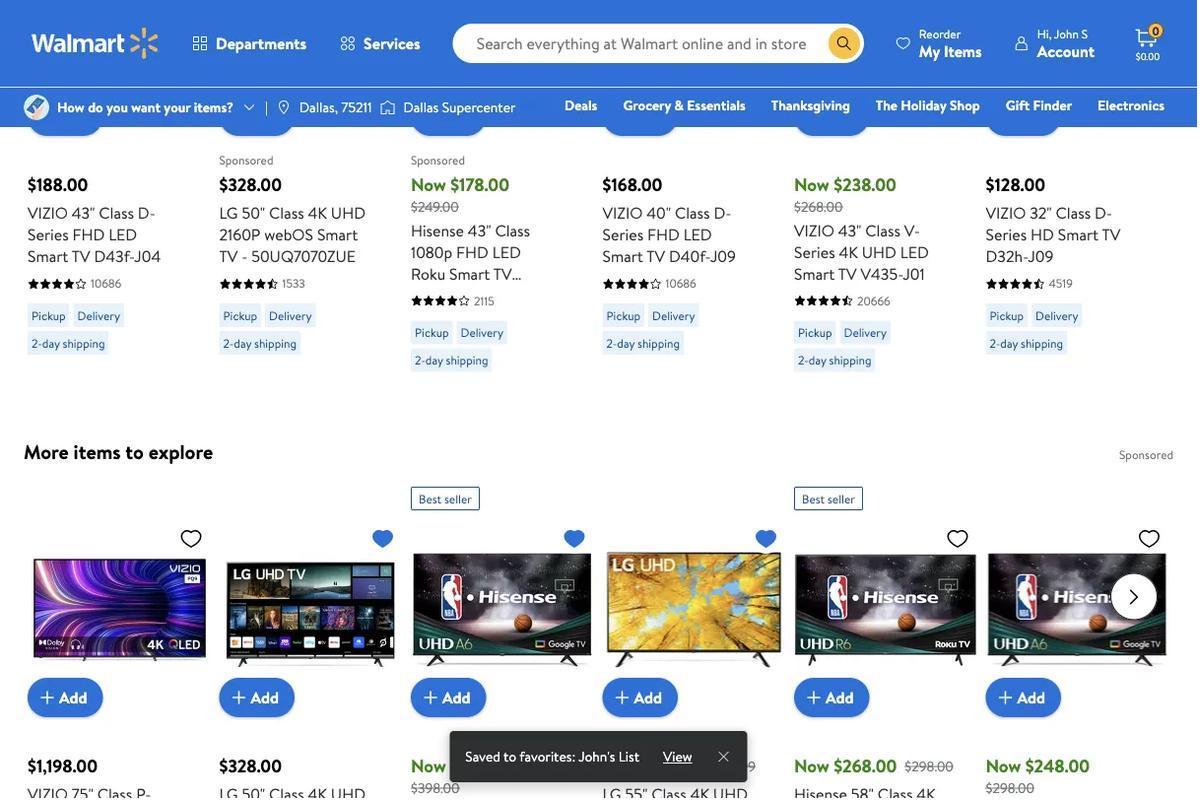 Task type: locate. For each thing, give the bounding box(es) containing it.
best for now $348.00
[[419, 491, 442, 507]]

series left hd
[[986, 224, 1027, 246]]

fhd right 1080p
[[457, 242, 489, 263]]

10686 down d40f-
[[666, 276, 697, 292]]

0 vertical spatial 4k
[[308, 203, 327, 224]]

shipping down 4519
[[1021, 335, 1064, 352]]

0 horizontal spatial 4k
[[308, 203, 327, 224]]

1 horizontal spatial sponsored
[[411, 152, 465, 169]]

 image for dallas supercenter
[[380, 98, 396, 117]]

75211
[[341, 98, 372, 117]]

add to cart image
[[35, 105, 59, 129], [611, 105, 634, 129], [994, 105, 1018, 129], [611, 686, 634, 710]]

vizio 43" class d-series fhd led smart tv d43f-j04 image
[[28, 0, 211, 121]]

tv inside 'sponsored $328.00 lg 50" class 4k uhd 2160p webos smart tv - 50uq7070zue'
[[219, 246, 238, 268]]

1 vertical spatial lg 50" class 4k uhd 2160p webos smart tv - 50uq7070zue image
[[219, 519, 403, 702]]

uhd left v-
[[862, 242, 897, 263]]

d- for $188.00
[[138, 203, 156, 224]]

0 vertical spatial $328.00
[[219, 173, 282, 198]]

series inside $188.00 vizio 43" class d- series fhd led smart tv d43f-j04
[[28, 224, 69, 246]]

to right saved
[[504, 747, 517, 766]]

pickup for now
[[798, 325, 833, 342]]

2 horizontal spatial 43"
[[839, 220, 862, 242]]

the
[[876, 96, 898, 115]]

sponsored inside 'sponsored $328.00 lg 50" class 4k uhd 2160p webos smart tv - 50uq7070zue'
[[219, 152, 274, 169]]

walmart+ link
[[1097, 122, 1174, 143]]

series right 'h4030f'
[[473, 285, 514, 307]]

sponsored up $249.00
[[411, 152, 465, 169]]

sponsored for $328.00
[[219, 152, 274, 169]]

lg
[[219, 203, 238, 224]]

vizio down $188.00
[[28, 203, 68, 224]]

d- inside $188.00 vizio 43" class d- series fhd led smart tv d43f-j04
[[138, 203, 156, 224]]

one
[[1014, 123, 1044, 142]]

lg 50" class 4k uhd 2160p webos smart tv - 50uq7070zue image
[[219, 0, 403, 121], [219, 519, 403, 702]]

now left $348.00
[[411, 754, 446, 779]]

d- inside $168.00 vizio 40" class d- series fhd led smart tv d40f-j09
[[714, 203, 732, 224]]

vizio
[[28, 203, 68, 224], [603, 203, 643, 224], [986, 203, 1027, 224], [795, 220, 835, 242]]

40"
[[647, 203, 671, 224]]

registry
[[938, 123, 988, 142]]

$328.00 inside 'sponsored $328.00 lg 50" class 4k uhd 2160p webos smart tv - 50uq7070zue'
[[219, 173, 282, 198]]

20666
[[858, 293, 891, 310]]

now $248.00 $298.00
[[986, 754, 1090, 798]]

 image
[[24, 95, 49, 120]]

1 horizontal spatial to
[[504, 747, 517, 766]]

0 vertical spatial lg 50" class 4k uhd 2160p webos smart tv - 50uq7070zue image
[[219, 0, 403, 121]]

john's
[[579, 747, 616, 766]]

2-
[[32, 335, 42, 352], [223, 335, 234, 352], [607, 335, 617, 352], [990, 335, 1001, 352], [415, 353, 426, 369], [798, 353, 809, 369]]

0 horizontal spatial d-
[[138, 203, 156, 224]]

Search search field
[[453, 24, 864, 63]]

series inside $128.00 vizio 32" class d- series hd smart tv d32h-j09
[[986, 224, 1027, 246]]

$188.00
[[28, 173, 88, 198]]

vizio inside $128.00 vizio 32" class d- series hd smart tv d32h-j09
[[986, 203, 1027, 224]]

smart inside now $238.00 $268.00 vizio 43" class v- series 4k uhd led smart tv v435-j01
[[795, 263, 835, 285]]

 image right "|"
[[276, 100, 292, 115]]

10686 for $168.00
[[666, 276, 697, 292]]

1 horizontal spatial  image
[[380, 98, 396, 117]]

hisense 50" class 4k uhd google smart tv hdr a6h series 50a6h image
[[986, 519, 1170, 702]]

2 10686 from the left
[[666, 276, 697, 292]]

add to favorites list, vizio 75" class p-series 4k qled hdr smart tv p75q9-j01 (new) image
[[179, 527, 203, 551]]

0 horizontal spatial  image
[[276, 100, 292, 115]]

product group containing $188.00
[[28, 0, 211, 381]]

smart up 2115
[[449, 263, 490, 285]]

led
[[109, 224, 137, 246], [684, 224, 712, 246], [493, 242, 521, 263], [901, 242, 929, 263]]

seller
[[445, 491, 472, 507], [828, 491, 855, 507]]

 image
[[380, 98, 396, 117], [276, 100, 292, 115]]

shipping down d43f-
[[63, 335, 105, 352]]

roku
[[411, 263, 446, 285]]

shipping down d40f-
[[638, 335, 680, 352]]

vizio down the $238.00
[[795, 220, 835, 242]]

vizio inside $168.00 vizio 40" class d- series fhd led smart tv d40f-j09
[[603, 203, 643, 224]]

uhd inside 'sponsored $328.00 lg 50" class 4k uhd 2160p webos smart tv - 50uq7070zue'
[[331, 203, 366, 224]]

0 horizontal spatial shop
[[749, 123, 779, 142]]

delivery for $168.00
[[653, 308, 695, 325]]

0 horizontal spatial uhd
[[331, 203, 366, 224]]

sponsored $328.00 lg 50" class 4k uhd 2160p webos smart tv - 50uq7070zue
[[219, 152, 366, 268]]

hisense 43" class 1080p fhd led roku smart tv h4030f series (43h4030f3) image
[[411, 0, 594, 121]]

smart inside 'sponsored now $178.00 $249.00 hisense 43" class 1080p fhd led roku smart tv h4030f series (43h4030f3)'
[[449, 263, 490, 285]]

0 horizontal spatial 10686
[[91, 276, 122, 292]]

uhd up 50uq7070zue
[[331, 203, 366, 224]]

tv left d40f-
[[647, 246, 665, 268]]

shop
[[950, 96, 981, 115], [749, 123, 779, 142]]

 image right the 75211
[[380, 98, 396, 117]]

$248.00
[[1026, 754, 1090, 779]]

2-day shipping for $188.00
[[32, 335, 105, 352]]

home link
[[796, 122, 850, 143]]

vizio inside $188.00 vizio 43" class d- series fhd led smart tv d43f-j04
[[28, 203, 68, 224]]

shipping
[[63, 335, 105, 352], [254, 335, 297, 352], [638, 335, 680, 352], [1021, 335, 1064, 352], [446, 353, 488, 369], [830, 353, 872, 369]]

4519
[[1049, 276, 1073, 292]]

d- up j04 in the left of the page
[[138, 203, 156, 224]]

now left the $238.00
[[795, 173, 830, 198]]

finder
[[1034, 96, 1073, 115]]

more items to explore
[[24, 439, 213, 466]]

1 horizontal spatial 4k
[[839, 242, 858, 263]]

d-
[[138, 203, 156, 224], [714, 203, 732, 224], [1095, 203, 1113, 224]]

tv inside now $238.00 $268.00 vizio 43" class v- series 4k uhd led smart tv v435-j01
[[839, 263, 857, 285]]

0 horizontal spatial j09
[[711, 246, 736, 268]]

43" down $188.00
[[72, 203, 95, 224]]

now inside now $248.00 $298.00
[[986, 754, 1022, 779]]

1 horizontal spatial d-
[[714, 203, 732, 224]]

$298.00 inside now $268.00 $298.00
[[905, 757, 954, 776]]

$699.99
[[710, 757, 756, 776]]

1 horizontal spatial shop
[[950, 96, 981, 115]]

0 horizontal spatial seller
[[445, 491, 472, 507]]

fhd down $188.00
[[72, 224, 105, 246]]

product group containing now $399.99
[[603, 479, 786, 798]]

series left v435-
[[795, 242, 836, 263]]

delivery for $128.00
[[1036, 308, 1079, 325]]

v-
[[905, 220, 921, 242]]

delivery down 20666
[[844, 325, 887, 342]]

class right 40"
[[675, 203, 710, 224]]

0 horizontal spatial fhd
[[72, 224, 105, 246]]

class inside $188.00 vizio 43" class d- series fhd led smart tv d43f-j04
[[99, 203, 134, 224]]

now
[[411, 173, 446, 198], [795, 173, 830, 198], [411, 754, 446, 779], [603, 754, 638, 779], [795, 754, 830, 779], [986, 754, 1022, 779]]

2-day shipping for $168.00
[[607, 335, 680, 352]]

product group containing $1,198.00
[[28, 479, 211, 798]]

smart right webos
[[317, 224, 358, 246]]

day
[[42, 335, 60, 352], [234, 335, 252, 352], [617, 335, 635, 352], [1001, 335, 1018, 352], [426, 353, 443, 369], [809, 353, 827, 369]]

1 best seller from the left
[[419, 491, 472, 507]]

tv left d43f-
[[72, 246, 90, 268]]

clear search field text image
[[805, 36, 821, 51]]

smart left d40f-
[[603, 246, 644, 268]]

tv inside $168.00 vizio 40" class d- series fhd led smart tv d40f-j09
[[647, 246, 665, 268]]

sponsored now $178.00 $249.00 hisense 43" class 1080p fhd led roku smart tv h4030f series (43h4030f3)
[[411, 152, 530, 328]]

tv
[[1103, 224, 1121, 246], [72, 246, 90, 268], [219, 246, 238, 268], [647, 246, 665, 268], [494, 263, 512, 285], [839, 263, 857, 285]]

dallas,
[[300, 98, 338, 117]]

j09
[[711, 246, 736, 268], [1029, 246, 1054, 268]]

1 lg 50" class 4k uhd 2160p webos smart tv - 50uq7070zue image from the top
[[219, 0, 403, 121]]

now left $248.00
[[986, 754, 1022, 779]]

now $238.00 $268.00 vizio 43" class v- series 4k uhd led smart tv v435-j01
[[795, 173, 929, 285]]

vizio 32" class d-series hd smart tv d32h-j09 image
[[986, 0, 1170, 121]]

shop inside "electronics toy shop"
[[749, 123, 779, 142]]

series for $168.00
[[603, 224, 644, 246]]

fhd down "$168.00"
[[648, 224, 680, 246]]

hisense
[[411, 220, 464, 242]]

3 d- from the left
[[1095, 203, 1113, 224]]

sponsored inside 'sponsored now $178.00 $249.00 hisense 43" class 1080p fhd led roku smart tv h4030f series (43h4030f3)'
[[411, 152, 465, 169]]

your
[[164, 98, 191, 117]]

grocery
[[623, 96, 671, 115]]

1 horizontal spatial fhd
[[457, 242, 489, 263]]

tv right hd
[[1103, 224, 1121, 246]]

1 horizontal spatial j09
[[1029, 246, 1054, 268]]

remove from favorites list, lg 50" class 4k uhd 2160p webos smart tv - 50uq7070zue image
[[371, 527, 395, 551]]

class inside now $238.00 $268.00 vizio 43" class v- series 4k uhd led smart tv v435-j01
[[866, 220, 901, 242]]

1 vertical spatial uhd
[[862, 242, 897, 263]]

series
[[28, 224, 69, 246], [603, 224, 644, 246], [986, 224, 1027, 246], [795, 242, 836, 263], [473, 285, 514, 307]]

hisense 58" class 4k uhd led lcd roku smart tv hdr r6 series 58r6e3 image
[[795, 519, 978, 702]]

1 horizontal spatial uhd
[[862, 242, 897, 263]]

departments button
[[175, 20, 323, 67]]

fhd
[[72, 224, 105, 246], [648, 224, 680, 246], [457, 242, 489, 263]]

series left 40"
[[603, 224, 644, 246]]

to right items
[[125, 439, 144, 466]]

smart left d43f-
[[28, 246, 68, 268]]

h4030f
[[411, 285, 469, 307]]

2 best from the left
[[802, 491, 825, 507]]

0 vertical spatial $268.00
[[795, 198, 843, 217]]

best for now $268.00
[[802, 491, 825, 507]]

class left v-
[[866, 220, 901, 242]]

0 horizontal spatial 43"
[[72, 203, 95, 224]]

close image
[[716, 749, 732, 765]]

hi,
[[1038, 25, 1052, 42]]

2 best seller from the left
[[802, 491, 855, 507]]

now for $399.99
[[603, 754, 638, 779]]

view button
[[656, 731, 701, 783]]

$348.00
[[451, 754, 515, 779]]

series inside $168.00 vizio 40" class d- series fhd led smart tv d40f-j09
[[603, 224, 644, 246]]

4k left v435-
[[839, 242, 858, 263]]

uhd inside now $238.00 $268.00 vizio 43" class v- series 4k uhd led smart tv v435-j01
[[862, 242, 897, 263]]

delivery down d40f-
[[653, 308, 695, 325]]

1 vertical spatial $298.00
[[986, 779, 1035, 798]]

smart left v435-
[[795, 263, 835, 285]]

vizio down "$168.00"
[[603, 203, 643, 224]]

0 horizontal spatial to
[[125, 439, 144, 466]]

1 horizontal spatial 43"
[[468, 220, 491, 242]]

add button
[[28, 97, 103, 137], [219, 97, 295, 137], [411, 97, 487, 137], [603, 97, 678, 137], [795, 97, 870, 137], [986, 97, 1062, 137], [28, 678, 103, 718], [219, 678, 295, 718], [411, 678, 487, 718], [603, 678, 678, 718], [795, 678, 870, 718], [986, 678, 1062, 718]]

2-day shipping for $128.00
[[990, 335, 1064, 352]]

10686
[[91, 276, 122, 292], [666, 276, 697, 292]]

d- right 32"
[[1095, 203, 1113, 224]]

shipping down 20666
[[830, 353, 872, 369]]

holiday
[[901, 96, 947, 115]]

product group
[[28, 0, 211, 381], [219, 0, 403, 381], [411, 0, 594, 381], [603, 0, 786, 381], [795, 0, 978, 381], [986, 0, 1170, 381], [28, 479, 211, 798], [219, 479, 403, 798], [411, 479, 594, 798], [603, 479, 786, 798], [795, 479, 978, 798], [986, 479, 1170, 798]]

0 horizontal spatial best
[[419, 491, 442, 507]]

2 d- from the left
[[714, 203, 732, 224]]

2-day shipping for now
[[798, 353, 872, 369]]

series down $188.00
[[28, 224, 69, 246]]

$168.00 vizio 40" class d- series fhd led smart tv d40f-j09
[[603, 173, 736, 268]]

1 horizontal spatial best seller
[[802, 491, 855, 507]]

d40f-
[[669, 246, 711, 268]]

sponsored up 50" on the top left
[[219, 152, 274, 169]]

pickup for $188.00
[[32, 308, 66, 325]]

0 horizontal spatial best seller
[[419, 491, 472, 507]]

10686 down d43f-
[[91, 276, 122, 292]]

2-day shipping down 4519
[[990, 335, 1064, 352]]

1 10686 from the left
[[91, 276, 122, 292]]

reorder my items
[[920, 25, 983, 62]]

$0.00
[[1136, 49, 1160, 63]]

day for now
[[809, 353, 827, 369]]

uhd
[[331, 203, 366, 224], [862, 242, 897, 263]]

0 vertical spatial uhd
[[331, 203, 366, 224]]

2-day shipping
[[32, 335, 105, 352], [223, 335, 297, 352], [607, 335, 680, 352], [990, 335, 1064, 352], [415, 353, 488, 369], [798, 353, 872, 369]]

1 j09 from the left
[[711, 246, 736, 268]]

now $268.00 $298.00
[[795, 754, 954, 779]]

1 vertical spatial to
[[504, 747, 517, 766]]

1 horizontal spatial best
[[802, 491, 825, 507]]

0 vertical spatial $298.00
[[905, 757, 954, 776]]

sponsored for now
[[411, 152, 465, 169]]

shipping down 1533
[[254, 335, 297, 352]]

$328.00
[[219, 173, 282, 198], [219, 754, 282, 779]]

0 horizontal spatial $298.00
[[905, 757, 954, 776]]

2-day shipping down d40f-
[[607, 335, 680, 352]]

2 horizontal spatial d-
[[1095, 203, 1113, 224]]

2-day shipping down d43f-
[[32, 335, 105, 352]]

series for $188.00
[[28, 224, 69, 246]]

now inside now $348.00 $398.00
[[411, 754, 446, 779]]

1 horizontal spatial 10686
[[666, 276, 697, 292]]

gift finder link
[[997, 95, 1081, 116]]

0 horizontal spatial sponsored
[[219, 152, 274, 169]]

1 horizontal spatial $298.00
[[986, 779, 1035, 798]]

lg 55" class 4k uhd 2160p webos smart tv with active hdr uq7570 series 55uq7570puj image
[[603, 519, 786, 702]]

fhd for $168.00
[[648, 224, 680, 246]]

smart right hd
[[1058, 224, 1099, 246]]

class down $178.00
[[495, 220, 530, 242]]

2-day shipping down 20666
[[798, 353, 872, 369]]

$188.00 vizio 43" class d- series fhd led smart tv d43f-j04
[[28, 173, 161, 268]]

toy
[[726, 123, 746, 142]]

tv up 2115
[[494, 263, 512, 285]]

best seller for $348.00
[[419, 491, 472, 507]]

now left $399.99
[[603, 754, 638, 779]]

d- right 40"
[[714, 203, 732, 224]]

add to cart image
[[227, 105, 251, 129], [419, 105, 443, 129], [802, 105, 826, 129], [35, 686, 59, 710], [227, 686, 251, 710], [419, 686, 443, 710], [802, 686, 826, 710], [994, 686, 1018, 710]]

$298.00 inside now $248.00 $298.00
[[986, 779, 1035, 798]]

account
[[1038, 40, 1095, 62]]

pickup
[[32, 308, 66, 325], [223, 308, 257, 325], [607, 308, 641, 325], [990, 308, 1024, 325], [415, 325, 449, 342], [798, 325, 833, 342]]

shipping for $168.00
[[638, 335, 680, 352]]

2 j09 from the left
[[1029, 246, 1054, 268]]

vizio for $168.00
[[603, 203, 643, 224]]

grocery & essentials link
[[615, 95, 755, 116]]

class inside $128.00 vizio 32" class d- series hd smart tv d32h-j09
[[1056, 203, 1091, 224]]

add to cart image for $168.00
[[611, 105, 634, 129]]

smart inside $128.00 vizio 32" class d- series hd smart tv d32h-j09
[[1058, 224, 1099, 246]]

1 vertical spatial $328.00
[[219, 754, 282, 779]]

smart
[[317, 224, 358, 246], [1058, 224, 1099, 246], [28, 246, 68, 268], [603, 246, 644, 268], [449, 263, 490, 285], [795, 263, 835, 285]]

remove from favorites list, lg 55" class 4k uhd 2160p webos smart tv with active hdr uq7570 series 55uq7570puj image
[[755, 527, 778, 551]]

shop right toy
[[749, 123, 779, 142]]

43"
[[72, 203, 95, 224], [468, 220, 491, 242], [839, 220, 862, 242]]

fhd inside $188.00 vizio 43" class d- series fhd led smart tv d43f-j04
[[72, 224, 105, 246]]

pickup for $128.00
[[990, 308, 1024, 325]]

now for $348.00
[[411, 754, 446, 779]]

tv left -
[[219, 246, 238, 268]]

2160p
[[219, 224, 261, 246]]

remove from favorites list, hisense 65" class 4k uhd google smart tv hdr a6h series 65a6h image
[[563, 527, 587, 551]]

class right 50" on the top left
[[269, 203, 304, 224]]

one debit
[[1014, 123, 1081, 142]]

1080p
[[411, 242, 453, 263]]

services button
[[323, 20, 437, 67]]

delivery down 4519
[[1036, 308, 1079, 325]]

2 horizontal spatial fhd
[[648, 224, 680, 246]]

fhd inside $168.00 vizio 40" class d- series fhd led smart tv d40f-j09
[[648, 224, 680, 246]]

supercenter
[[442, 98, 516, 117]]

toy shop link
[[717, 122, 788, 143]]

sponsored up add to favorites list, hisense 50" class 4k uhd google smart tv hdr a6h series 50a6h image
[[1120, 447, 1174, 464]]

$298.00 for $248.00
[[986, 779, 1035, 798]]

43" right hisense
[[468, 220, 491, 242]]

best seller for $268.00
[[802, 491, 855, 507]]

2-day shipping down (43h4030f3)
[[415, 353, 488, 369]]

tv left v435-
[[839, 263, 857, 285]]

1 $328.00 from the top
[[219, 173, 282, 198]]

series for $128.00
[[986, 224, 1027, 246]]

1 d- from the left
[[138, 203, 156, 224]]

vizio 43" class v-series 4k uhd led smart tv v435-j01 image
[[795, 0, 978, 121]]

1 vertical spatial shop
[[749, 123, 779, 142]]

1 horizontal spatial seller
[[828, 491, 855, 507]]

vizio down $128.00
[[986, 203, 1027, 224]]

delivery down d43f-
[[77, 308, 120, 325]]

pickup for $168.00
[[607, 308, 641, 325]]

tv inside $128.00 vizio 32" class d- series hd smart tv d32h-j09
[[1103, 224, 1121, 246]]

product group containing now $348.00
[[411, 479, 594, 798]]

smart inside 'sponsored $328.00 lg 50" class 4k uhd 2160p webos smart tv - 50uq7070zue'
[[317, 224, 358, 246]]

now right $699.99
[[795, 754, 830, 779]]

now up hisense
[[411, 173, 446, 198]]

1 best from the left
[[419, 491, 442, 507]]

shop up registry link
[[950, 96, 981, 115]]

1533
[[282, 276, 305, 292]]

43" down the $238.00
[[839, 220, 862, 242]]

1 seller from the left
[[445, 491, 472, 507]]

view
[[663, 747, 693, 766]]

$1,198.00
[[28, 754, 98, 779]]

d- inside $128.00 vizio 32" class d- series hd smart tv d32h-j09
[[1095, 203, 1113, 224]]

0 vertical spatial shop
[[950, 96, 981, 115]]

1 vertical spatial 4k
[[839, 242, 858, 263]]

now inside now $238.00 $268.00 vizio 43" class v- series 4k uhd led smart tv v435-j01
[[795, 173, 830, 198]]

2 seller from the left
[[828, 491, 855, 507]]

the holiday shop
[[876, 96, 981, 115]]

day for $188.00
[[42, 335, 60, 352]]

day for $128.00
[[1001, 335, 1018, 352]]

series inside 'sponsored now $178.00 $249.00 hisense 43" class 1080p fhd led roku smart tv h4030f series (43h4030f3)'
[[473, 285, 514, 307]]

class up d43f-
[[99, 203, 134, 224]]

4k up 50uq7070zue
[[308, 203, 327, 224]]

2 horizontal spatial sponsored
[[1120, 447, 1174, 464]]

class right 32"
[[1056, 203, 1091, 224]]



Task type: describe. For each thing, give the bounding box(es) containing it.
now for $238.00
[[795, 173, 830, 198]]

explore
[[149, 439, 213, 466]]

$128.00
[[986, 173, 1046, 198]]

$128.00 vizio 32" class d- series hd smart tv d32h-j09
[[986, 173, 1121, 268]]

j04
[[134, 246, 161, 268]]

d43f-
[[94, 246, 134, 268]]

john
[[1055, 25, 1079, 42]]

product group containing $168.00
[[603, 0, 786, 381]]

delivery down 2115
[[461, 325, 504, 342]]

seller for $348.00
[[445, 491, 472, 507]]

items
[[944, 40, 983, 62]]

2- for $128.00
[[990, 335, 1001, 352]]

$399.99
[[642, 754, 702, 779]]

j09 inside $168.00 vizio 40" class d- series fhd led smart tv d40f-j09
[[711, 246, 736, 268]]

2- for now
[[798, 353, 809, 369]]

product group containing now $238.00
[[795, 0, 978, 381]]

product group containing now $248.00
[[986, 479, 1170, 798]]

home
[[805, 123, 841, 142]]

the holiday shop link
[[867, 95, 989, 116]]

debit
[[1047, 123, 1081, 142]]

add to favorites list, hisense 58" class 4k uhd led lcd roku smart tv hdr r6 series 58r6e3 image
[[946, 527, 970, 551]]

thanksgiving link
[[763, 95, 859, 116]]

$168.00
[[603, 173, 663, 198]]

50"
[[242, 203, 265, 224]]

$249.00
[[411, 198, 459, 217]]

search icon image
[[837, 35, 853, 51]]

v435-
[[861, 263, 903, 285]]

43" inside now $238.00 $268.00 vizio 43" class v- series 4k uhd led smart tv v435-j01
[[839, 220, 862, 242]]

fhd for $188.00
[[72, 224, 105, 246]]

led inside $188.00 vizio 43" class d- series fhd led smart tv d43f-j04
[[109, 224, 137, 246]]

hisense 65" class 4k uhd google smart tv hdr a6h series 65a6h image
[[411, 519, 594, 702]]

tv inside $188.00 vizio 43" class d- series fhd led smart tv d43f-j04
[[72, 246, 90, 268]]

$398.00
[[411, 779, 460, 798]]

smart inside $188.00 vizio 43" class d- series fhd led smart tv d43f-j04
[[28, 246, 68, 268]]

electronics toy shop
[[726, 96, 1165, 142]]

now $399.99 $699.99
[[603, 754, 756, 779]]

dallas
[[404, 98, 439, 117]]

s
[[1082, 25, 1088, 42]]

-
[[242, 246, 248, 268]]

hd
[[1031, 224, 1055, 246]]

Walmart Site-Wide search field
[[453, 24, 864, 63]]

items
[[74, 439, 121, 466]]

|
[[265, 98, 268, 117]]

d- for $168.00
[[714, 203, 732, 224]]

50uq7070zue
[[251, 246, 356, 268]]

$238.00
[[834, 173, 897, 198]]

add to cart image for $128.00
[[994, 105, 1018, 129]]

43" inside 'sponsored now $178.00 $249.00 hisense 43" class 1080p fhd led roku smart tv h4030f series (43h4030f3)'
[[468, 220, 491, 242]]

saved
[[466, 747, 501, 766]]

0 vertical spatial to
[[125, 439, 144, 466]]

you
[[107, 98, 128, 117]]

d32h-
[[986, 246, 1029, 268]]

tv inside 'sponsored now $178.00 $249.00 hisense 43" class 1080p fhd led roku smart tv h4030f series (43h4030f3)'
[[494, 263, 512, 285]]

j09 inside $128.00 vizio 32" class d- series hd smart tv d32h-j09
[[1029, 246, 1054, 268]]

vizio 75" class p-series 4k qled hdr smart tv p75q9-j01 (new) image
[[28, 519, 211, 702]]

gift
[[1006, 96, 1030, 115]]

how do you want your items?
[[57, 98, 234, 117]]

dallas, 75211
[[300, 98, 372, 117]]

fashion
[[867, 123, 913, 142]]

walmart image
[[32, 28, 160, 59]]

services
[[364, 33, 421, 54]]

class inside $168.00 vizio 40" class d- series fhd led smart tv d40f-j09
[[675, 203, 710, 224]]

day for $168.00
[[617, 335, 635, 352]]

delivery for now
[[844, 325, 887, 342]]

10686 for $188.00
[[91, 276, 122, 292]]

saved to favorites: john's list
[[466, 747, 640, 766]]

essentials
[[687, 96, 746, 115]]

reorder
[[920, 25, 961, 42]]

product group containing now $268.00
[[795, 479, 978, 798]]

deals
[[565, 96, 598, 115]]

led inside $168.00 vizio 40" class d- series fhd led smart tv d40f-j09
[[684, 224, 712, 246]]

now for $268.00
[[795, 754, 830, 779]]

shop for toy
[[749, 123, 779, 142]]

registry link
[[929, 122, 997, 143]]

d- for $128.00
[[1095, 203, 1113, 224]]

vizio inside now $238.00 $268.00 vizio 43" class v- series 4k uhd led smart tv v435-j01
[[795, 220, 835, 242]]

delivery for $188.00
[[77, 308, 120, 325]]

now $348.00 $398.00
[[411, 754, 515, 798]]

electronics
[[1098, 96, 1165, 115]]

want
[[131, 98, 161, 117]]

favorites:
[[520, 747, 576, 766]]

add to favorites list, hisense 50" class 4k uhd google smart tv hdr a6h series 50a6h image
[[1138, 527, 1162, 551]]

next slide for customers also considered list image
[[1111, 0, 1158, 40]]

electronics link
[[1089, 95, 1174, 116]]

one debit link
[[1005, 122, 1090, 143]]

now for $248.00
[[986, 754, 1022, 779]]

grocery & essentials
[[623, 96, 746, 115]]

shipping for $128.00
[[1021, 335, 1064, 352]]

deals link
[[556, 95, 607, 116]]

walmart+
[[1106, 123, 1165, 142]]

my
[[920, 40, 940, 62]]

more
[[24, 439, 69, 466]]

j01
[[903, 263, 925, 285]]

series inside now $238.00 $268.00 vizio 43" class v- series 4k uhd led smart tv v435-j01
[[795, 242, 836, 263]]

hi, john s account
[[1038, 25, 1095, 62]]

(43h4030f3)
[[411, 307, 506, 328]]

led inside 'sponsored now $178.00 $249.00 hisense 43" class 1080p fhd led roku smart tv h4030f series (43h4030f3)'
[[493, 242, 521, 263]]

fhd inside 'sponsored now $178.00 $249.00 hisense 43" class 1080p fhd led roku smart tv h4030f series (43h4030f3)'
[[457, 242, 489, 263]]

$268.00 inside now $238.00 $268.00 vizio 43" class v- series 4k uhd led smart tv v435-j01
[[795, 198, 843, 217]]

how
[[57, 98, 85, 117]]

items?
[[194, 98, 234, 117]]

shop for holiday
[[950, 96, 981, 115]]

class inside 'sponsored now $178.00 $249.00 hisense 43" class 1080p fhd led roku smart tv h4030f series (43h4030f3)'
[[495, 220, 530, 242]]

shipping for $188.00
[[63, 335, 105, 352]]

1 vertical spatial $268.00
[[834, 754, 897, 779]]

vizio for $128.00
[[986, 203, 1027, 224]]

vizio 40" class d-series fhd led smart tv d40f-j09 image
[[603, 0, 786, 121]]

$298.00 for $268.00
[[905, 757, 954, 776]]

0
[[1153, 22, 1160, 39]]

4k inside 'sponsored $328.00 lg 50" class 4k uhd 2160p webos smart tv - 50uq7070zue'
[[308, 203, 327, 224]]

smart inside $168.00 vizio 40" class d- series fhd led smart tv d40f-j09
[[603, 246, 644, 268]]

add to cart image for $188.00
[[35, 105, 59, 129]]

led inside now $238.00 $268.00 vizio 43" class v- series 4k uhd led smart tv v435-j01
[[901, 242, 929, 263]]

class inside 'sponsored $328.00 lg 50" class 4k uhd 2160p webos smart tv - 50uq7070zue'
[[269, 203, 304, 224]]

$178.00
[[451, 173, 510, 198]]

2 lg 50" class 4k uhd 2160p webos smart tv - 50uq7070zue image from the top
[[219, 519, 403, 702]]

 image for dallas, 75211
[[276, 100, 292, 115]]

2-day shipping down 1533
[[223, 335, 297, 352]]

4k inside now $238.00 $268.00 vizio 43" class v- series 4k uhd led smart tv v435-j01
[[839, 242, 858, 263]]

webos
[[264, 224, 314, 246]]

delivery down 1533
[[269, 308, 312, 325]]

vizio for $188.00
[[28, 203, 68, 224]]

fashion link
[[858, 122, 921, 143]]

next slide for more items to explore list image
[[1111, 574, 1158, 621]]

&
[[675, 96, 684, 115]]

shipping for now
[[830, 353, 872, 369]]

2 $328.00 from the top
[[219, 754, 282, 779]]

seller for $268.00
[[828, 491, 855, 507]]

now inside 'sponsored now $178.00 $249.00 hisense 43" class 1080p fhd led roku smart tv h4030f series (43h4030f3)'
[[411, 173, 446, 198]]

2115
[[474, 293, 495, 310]]

2- for $188.00
[[32, 335, 42, 352]]

shipping down (43h4030f3)
[[446, 353, 488, 369]]

product group containing now $178.00
[[411, 0, 594, 381]]

product group containing $128.00
[[986, 0, 1170, 381]]

gift finder
[[1006, 96, 1073, 115]]

departments
[[216, 33, 307, 54]]

2- for $168.00
[[607, 335, 617, 352]]

43" inside $188.00 vizio 43" class d- series fhd led smart tv d43f-j04
[[72, 203, 95, 224]]



Task type: vqa. For each thing, say whether or not it's contained in the screenshot.
d32h-
yes



